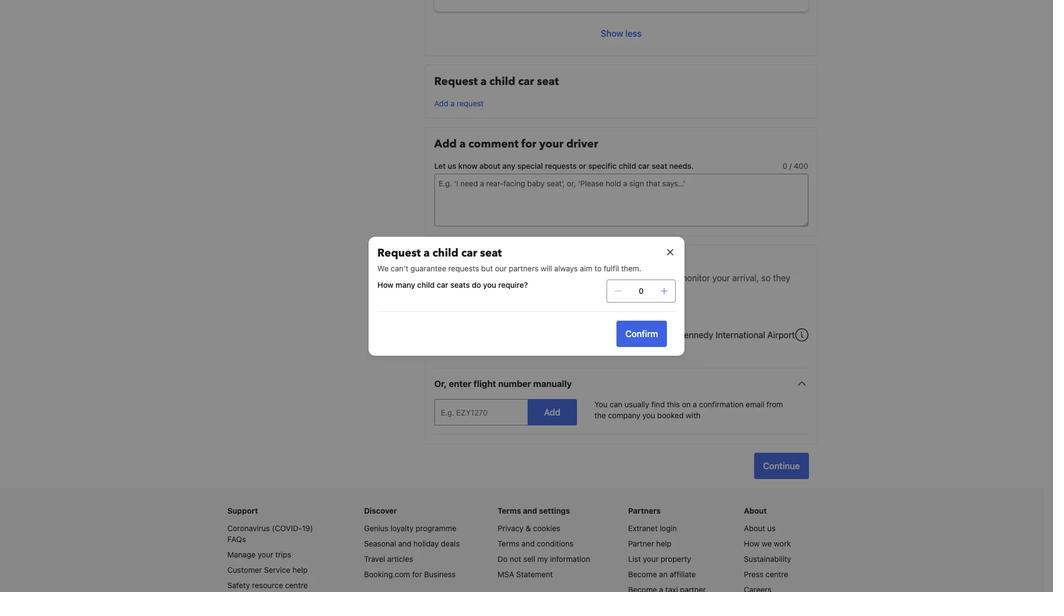Task type: describe. For each thing, give the bounding box(es) containing it.
meet
[[522, 286, 543, 296]]

show less button
[[435, 20, 809, 47]]

add for add
[[544, 408, 561, 418]]

0 vertical spatial know
[[459, 161, 478, 171]]

usually
[[625, 400, 650, 409]]

car for request a child car seat
[[518, 74, 535, 89]]

a inside you can usually find this on a confirmation email from the company you booked with
[[693, 400, 697, 409]]

1 horizontal spatial help
[[657, 539, 672, 549]]

you can usually find this on a confirmation email from the company you booked with
[[595, 400, 784, 420]]

safety
[[227, 581, 250, 591]]

about
[[480, 161, 501, 171]]

driver inside the add flight tracking use our tool to find and add your flight details - the driver will monitor your arrival, so they know exactly when to meet you.
[[640, 273, 663, 283]]

do not sell my information
[[498, 555, 591, 564]]

a for add a request
[[451, 99, 455, 108]]

seat for request a child car seat
[[537, 74, 559, 89]]

about for about us
[[744, 524, 766, 533]]

booking.com for business
[[364, 570, 456, 580]]

msa statement link
[[498, 570, 553, 580]]

us for about
[[768, 524, 776, 533]]

information
[[550, 555, 591, 564]]

or
[[579, 161, 587, 171]]

flying to
[[630, 308, 667, 318]]

genius loyalty programme
[[364, 524, 457, 533]]

request a child car seat dialog
[[356, 224, 698, 369]]

0 for 0
[[639, 286, 644, 296]]

privacy & cookies
[[498, 524, 561, 533]]

(covid-
[[272, 524, 302, 533]]

company
[[608, 411, 641, 420]]

child for request a child car seat
[[490, 74, 516, 89]]

a left departure on the bottom of page
[[516, 308, 521, 318]]

you
[[595, 400, 608, 409]]

or,
[[435, 379, 447, 389]]

you.
[[545, 286, 562, 296]]

international
[[716, 330, 766, 340]]

confirm button
[[617, 321, 667, 347]]

john f kennedy international airport
[[650, 330, 795, 340]]

add for add a request
[[435, 99, 449, 108]]

car for how many child car seats do you require?
[[437, 280, 449, 289]]

flying
[[630, 308, 656, 318]]

and for seasonal and holiday deals
[[398, 539, 412, 549]]

start searching for a departure airport
[[435, 308, 597, 318]]

an
[[659, 570, 668, 580]]

0 vertical spatial flight
[[460, 254, 488, 269]]

conditions
[[537, 539, 574, 549]]

1 horizontal spatial requests
[[545, 161, 577, 171]]

booking.com
[[364, 570, 410, 580]]

press
[[744, 570, 764, 580]]

travel articles link
[[364, 555, 413, 564]]

booking.com for business link
[[364, 570, 456, 580]]

or, enter flight number manually
[[435, 379, 572, 389]]

how for how many child car seats do you require?
[[378, 280, 394, 289]]

any
[[503, 161, 516, 171]]

not
[[510, 555, 522, 564]]

seasonal and holiday deals link
[[364, 539, 460, 549]]

continue button
[[755, 453, 809, 480]]

safety resource centre
[[227, 581, 308, 591]]

but
[[481, 264, 493, 273]]

fulfil
[[604, 264, 619, 273]]

arrival,
[[733, 273, 759, 283]]

car for request a child car seat we can't guarantee requests but our partners will always aim to fulfil them.
[[461, 246, 478, 260]]

confirmation
[[699, 400, 744, 409]]

my
[[538, 555, 548, 564]]

to right flying
[[658, 308, 667, 318]]

on
[[682, 400, 691, 409]]

so
[[762, 273, 771, 283]]

a for request a child car seat we can't guarantee requests but our partners will always aim to fulfil them.
[[424, 246, 430, 260]]

terms and settings
[[498, 507, 570, 516]]

partner help link
[[629, 539, 672, 549]]

special
[[518, 161, 543, 171]]

start
[[435, 308, 456, 318]]

customer service help link
[[227, 566, 308, 575]]

booked
[[658, 411, 684, 420]]

add a request button
[[435, 98, 484, 109]]

to down but
[[485, 273, 493, 283]]

monitor
[[680, 273, 711, 283]]

always
[[554, 264, 578, 273]]

cookies
[[533, 524, 561, 533]]

privacy
[[498, 524, 524, 533]]

find inside you can usually find this on a confirmation email from the company you booked with
[[652, 400, 665, 409]]

become
[[629, 570, 657, 580]]

add
[[530, 273, 545, 283]]

seat for request a child car seat we can't guarantee requests but our partners will always aim to fulfil them.
[[480, 246, 502, 260]]

1 vertical spatial for
[[502, 308, 514, 318]]

can't
[[391, 264, 409, 273]]

you inside request a child car seat dialog
[[483, 280, 497, 289]]

extranet
[[629, 524, 658, 533]]

a for request a child car seat
[[481, 74, 487, 89]]

press centre
[[744, 570, 789, 580]]

2 horizontal spatial for
[[522, 137, 537, 151]]

request a child car seat we can't guarantee requests but our partners will always aim to fulfil them.
[[378, 246, 642, 273]]

sell
[[524, 555, 536, 564]]

flight inside dropdown button
[[474, 379, 496, 389]]

add flight tracking use our tool to find and add your flight details - the driver will monitor your arrival, so they know exactly when to meet you.
[[435, 254, 791, 296]]

kennedy
[[679, 330, 714, 340]]

know inside the add flight tracking use our tool to find and add your flight details - the driver will monitor your arrival, so they know exactly when to meet you.
[[435, 286, 456, 296]]

and for terms and settings
[[523, 507, 537, 516]]

terms for terms and conditions
[[498, 539, 520, 549]]

extranet login
[[629, 524, 677, 533]]

or, enter flight number manually button
[[435, 378, 809, 391]]

0 / 400
[[783, 161, 809, 171]]

coronavirus
[[227, 524, 270, 533]]

customer
[[227, 566, 262, 575]]

your left arrival,
[[713, 273, 730, 283]]

partner help
[[629, 539, 672, 549]]

to inside request a child car seat we can't guarantee requests but our partners will always aim to fulfil them.
[[595, 264, 602, 273]]

airport
[[768, 330, 795, 340]]

0 vertical spatial centre
[[766, 570, 789, 580]]



Task type: locate. For each thing, give the bounding box(es) containing it.
show
[[601, 29, 624, 38]]

you inside you can usually find this on a confirmation email from the company you booked with
[[643, 411, 656, 420]]

child inside request a child car seat we can't guarantee requests but our partners will always aim to fulfil them.
[[433, 246, 459, 260]]

1 about from the top
[[744, 507, 767, 516]]

for left business
[[412, 570, 422, 580]]

0 vertical spatial how
[[378, 280, 394, 289]]

0 horizontal spatial how
[[378, 280, 394, 289]]

add for add a comment for your driver
[[435, 137, 457, 151]]

a up request
[[481, 74, 487, 89]]

flight
[[460, 254, 488, 269], [567, 273, 588, 283], [474, 379, 496, 389]]

your up let us know about any special requests or specific child car seat needs.
[[540, 137, 564, 151]]

the down the you
[[595, 411, 606, 420]]

child for how many child car seats do you require?
[[417, 280, 435, 289]]

to left meet
[[512, 286, 520, 296]]

support
[[227, 507, 258, 516]]

0 for 0 / 400
[[783, 161, 788, 171]]

show less
[[601, 29, 642, 38]]

you down usually
[[643, 411, 656, 420]]

1 vertical spatial the
[[595, 411, 606, 420]]

terms for terms and settings
[[498, 507, 521, 516]]

login
[[660, 524, 677, 533]]

centre down sustainability
[[766, 570, 789, 580]]

let us know about any special requests or specific child car seat needs.
[[435, 161, 694, 171]]

0 vertical spatial about
[[744, 507, 767, 516]]

your up you.
[[547, 273, 565, 283]]

you
[[483, 280, 497, 289], [643, 411, 656, 420]]

1 vertical spatial us
[[768, 524, 776, 533]]

how many child car seats do you require?
[[378, 280, 528, 289]]

customer service help
[[227, 566, 308, 575]]

us for let
[[448, 161, 457, 171]]

and down &
[[522, 539, 535, 549]]

0 vertical spatial will
[[541, 264, 552, 273]]

add left request
[[435, 99, 449, 108]]

affiliate
[[670, 570, 696, 580]]

0 horizontal spatial seat
[[480, 246, 502, 260]]

number
[[498, 379, 531, 389]]

add button
[[528, 400, 577, 426]]

0 vertical spatial seat
[[537, 74, 559, 89]]

your up customer service help
[[258, 550, 273, 560]]

1 vertical spatial terms
[[498, 539, 520, 549]]

press centre link
[[744, 570, 789, 580]]

1 horizontal spatial know
[[459, 161, 478, 171]]

departure
[[524, 308, 566, 318]]

centre down service
[[285, 581, 308, 591]]

0 horizontal spatial our
[[452, 273, 466, 283]]

1 horizontal spatial centre
[[766, 570, 789, 580]]

safety resource centre link
[[227, 581, 308, 591]]

1 horizontal spatial find
[[652, 400, 665, 409]]

terms and conditions
[[498, 539, 574, 549]]

child for request a child car seat we can't guarantee requests but our partners will always aim to fulfil them.
[[433, 246, 459, 260]]

manage your trips
[[227, 550, 291, 560]]

request up can't
[[378, 246, 421, 260]]

for up special
[[522, 137, 537, 151]]

you right "do"
[[483, 280, 497, 289]]

confirm
[[626, 329, 659, 339]]

help
[[657, 539, 672, 549], [293, 566, 308, 575]]

0 horizontal spatial help
[[293, 566, 308, 575]]

1 vertical spatial driver
[[640, 273, 663, 283]]

0 vertical spatial our
[[495, 264, 507, 273]]

aim
[[580, 264, 593, 273]]

car inside request a child car seat we can't guarantee requests but our partners will always aim to fulfil them.
[[461, 246, 478, 260]]

0 vertical spatial us
[[448, 161, 457, 171]]

0 vertical spatial you
[[483, 280, 497, 289]]

tracking
[[491, 254, 535, 269]]

1 horizontal spatial us
[[768, 524, 776, 533]]

0 vertical spatial find
[[495, 273, 511, 283]]

requests
[[545, 161, 577, 171], [449, 264, 479, 273]]

add for add flight tracking use our tool to find and add your flight details - the driver will monitor your arrival, so they know exactly when to meet you.
[[435, 254, 457, 269]]

2 vertical spatial for
[[412, 570, 422, 580]]

flight up tool
[[460, 254, 488, 269]]

0 horizontal spatial request
[[378, 246, 421, 260]]

know down use
[[435, 286, 456, 296]]

0 vertical spatial driver
[[567, 137, 599, 151]]

do
[[472, 280, 481, 289]]

the inside the add flight tracking use our tool to find and add your flight details - the driver will monitor your arrival, so they know exactly when to meet you.
[[625, 273, 638, 283]]

they
[[773, 273, 791, 283]]

a inside request a child car seat we can't guarantee requests but our partners will always aim to fulfil them.
[[424, 246, 430, 260]]

1 horizontal spatial the
[[625, 273, 638, 283]]

2 terms from the top
[[498, 539, 520, 549]]

us
[[448, 161, 457, 171], [768, 524, 776, 533]]

and down partners
[[513, 273, 528, 283]]

requests up tool
[[449, 264, 479, 273]]

request up add a request
[[435, 74, 478, 89]]

1 horizontal spatial how
[[744, 539, 760, 549]]

flight right enter
[[474, 379, 496, 389]]

about up we
[[744, 524, 766, 533]]

will inside request a child car seat we can't guarantee requests but our partners will always aim to fulfil them.
[[541, 264, 552, 273]]

deals
[[441, 539, 460, 549]]

work
[[774, 539, 791, 549]]

become an affiliate link
[[629, 570, 696, 580]]

let
[[435, 161, 446, 171]]

about us
[[744, 524, 776, 533]]

list your property
[[629, 555, 691, 564]]

your down the partner help
[[643, 555, 659, 564]]

flight down aim
[[567, 273, 588, 283]]

this
[[667, 400, 680, 409]]

add up let
[[435, 137, 457, 151]]

how for how we work
[[744, 539, 760, 549]]

find left this
[[652, 400, 665, 409]]

1 vertical spatial will
[[665, 273, 678, 283]]

0 vertical spatial the
[[625, 273, 638, 283]]

request for request a child car seat we can't guarantee requests but our partners will always aim to fulfil them.
[[378, 246, 421, 260]]

statement
[[517, 570, 553, 580]]

do not sell my information link
[[498, 555, 591, 564]]

0 horizontal spatial 0
[[639, 286, 644, 296]]

1 vertical spatial find
[[652, 400, 665, 409]]

help up list your property at right
[[657, 539, 672, 549]]

driver down them.
[[640, 273, 663, 283]]

to up details
[[595, 264, 602, 273]]

0 vertical spatial terms
[[498, 507, 521, 516]]

0 horizontal spatial will
[[541, 264, 552, 273]]

from
[[767, 400, 784, 409]]

a left comment
[[460, 137, 466, 151]]

faqs
[[227, 535, 246, 544]]

1 vertical spatial how
[[744, 539, 760, 549]]

400
[[794, 161, 809, 171]]

loyalty
[[391, 524, 414, 533]]

partner
[[629, 539, 655, 549]]

request a child car seat
[[435, 74, 559, 89]]

1 vertical spatial help
[[293, 566, 308, 575]]

0 horizontal spatial know
[[435, 286, 456, 296]]

0 vertical spatial request
[[435, 74, 478, 89]]

&
[[526, 524, 531, 533]]

them.
[[621, 264, 642, 273]]

and up privacy & cookies
[[523, 507, 537, 516]]

0 inside request a child car seat dialog
[[639, 286, 644, 296]]

how inside request a child car seat dialog
[[378, 280, 394, 289]]

1 horizontal spatial you
[[643, 411, 656, 420]]

0 horizontal spatial the
[[595, 411, 606, 420]]

seasonal and holiday deals
[[364, 539, 460, 549]]

manually
[[534, 379, 572, 389]]

genius
[[364, 524, 389, 533]]

0 horizontal spatial for
[[412, 570, 422, 580]]

will
[[541, 264, 552, 273], [665, 273, 678, 283]]

1 vertical spatial requests
[[449, 264, 479, 273]]

searching
[[458, 308, 500, 318]]

0 vertical spatial for
[[522, 137, 537, 151]]

2 horizontal spatial seat
[[652, 161, 668, 171]]

requests inside request a child car seat we can't guarantee requests but our partners will always aim to fulfil them.
[[449, 264, 479, 273]]

1 horizontal spatial driver
[[640, 273, 663, 283]]

1 vertical spatial 0
[[639, 286, 644, 296]]

a for add a comment for your driver
[[460, 137, 466, 151]]

0 horizontal spatial us
[[448, 161, 457, 171]]

2 vertical spatial flight
[[474, 379, 496, 389]]

1 terms from the top
[[498, 507, 521, 516]]

-
[[618, 273, 622, 283]]

1 vertical spatial our
[[452, 273, 466, 283]]

0 horizontal spatial driver
[[567, 137, 599, 151]]

know left about
[[459, 161, 478, 171]]

request inside request a child car seat we can't guarantee requests but our partners will always aim to fulfil them.
[[378, 246, 421, 260]]

find inside the add flight tracking use our tool to find and add your flight details - the driver will monitor your arrival, so they know exactly when to meet you.
[[495, 273, 511, 283]]

0 vertical spatial 0
[[783, 161, 788, 171]]

driver up or
[[567, 137, 599, 151]]

0 horizontal spatial requests
[[449, 264, 479, 273]]

our left tool
[[452, 273, 466, 283]]

1 vertical spatial about
[[744, 524, 766, 533]]

us up "how we work"
[[768, 524, 776, 533]]

how we work
[[744, 539, 791, 549]]

0 horizontal spatial you
[[483, 280, 497, 289]]

articles
[[387, 555, 413, 564]]

for down when on the left
[[502, 308, 514, 318]]

1 vertical spatial flight
[[567, 273, 588, 283]]

and for terms and conditions
[[522, 539, 535, 549]]

sustainability link
[[744, 555, 792, 564]]

1 vertical spatial you
[[643, 411, 656, 420]]

a inside button
[[451, 99, 455, 108]]

terms down privacy
[[498, 539, 520, 549]]

seasonal
[[364, 539, 396, 549]]

genius loyalty programme link
[[364, 524, 457, 533]]

request
[[457, 99, 484, 108]]

holiday
[[414, 539, 439, 549]]

resource
[[252, 581, 283, 591]]

require?
[[499, 280, 528, 289]]

0 horizontal spatial find
[[495, 273, 511, 283]]

1 horizontal spatial request
[[435, 74, 478, 89]]

msa
[[498, 570, 514, 580]]

continue
[[764, 462, 800, 471]]

0 left /
[[783, 161, 788, 171]]

1 horizontal spatial for
[[502, 308, 514, 318]]

a left request
[[451, 99, 455, 108]]

requests left or
[[545, 161, 577, 171]]

1 vertical spatial centre
[[285, 581, 308, 591]]

a up the guarantee
[[424, 246, 430, 260]]

add a request
[[435, 99, 484, 108]]

john
[[650, 330, 670, 340]]

our inside request a child car seat we can't guarantee requests but our partners will always aim to fulfil them.
[[495, 264, 507, 273]]

0 vertical spatial requests
[[545, 161, 577, 171]]

the down them.
[[625, 273, 638, 283]]

the inside you can usually find this on a confirmation email from the company you booked with
[[595, 411, 606, 420]]

and inside the add flight tracking use our tool to find and add your flight details - the driver will monitor your arrival, so they know exactly when to meet you.
[[513, 273, 528, 283]]

1 horizontal spatial our
[[495, 264, 507, 273]]

programme
[[416, 524, 457, 533]]

2 about from the top
[[744, 524, 766, 533]]

will inside the add flight tracking use our tool to find and add your flight details - the driver will monitor your arrival, so they know exactly when to meet you.
[[665, 273, 678, 283]]

add up use
[[435, 254, 457, 269]]

0 horizontal spatial centre
[[285, 581, 308, 591]]

partners
[[629, 507, 661, 516]]

request for request a child car seat
[[435, 74, 478, 89]]

email
[[746, 400, 765, 409]]

how down we
[[378, 280, 394, 289]]

car
[[518, 74, 535, 89], [639, 161, 650, 171], [461, 246, 478, 260], [437, 280, 449, 289]]

add inside the add flight tracking use our tool to find and add your flight details - the driver will monitor your arrival, so they know exactly when to meet you.
[[435, 254, 457, 269]]

us right let
[[448, 161, 457, 171]]

2 vertical spatial seat
[[480, 246, 502, 260]]

add down manually
[[544, 408, 561, 418]]

0
[[783, 161, 788, 171], [639, 286, 644, 296]]

and down loyalty
[[398, 539, 412, 549]]

trips
[[276, 550, 291, 560]]

how left we
[[744, 539, 760, 549]]

list your property link
[[629, 555, 691, 564]]

details
[[590, 273, 616, 283]]

our inside the add flight tracking use our tool to find and add your flight details - the driver will monitor your arrival, so they know exactly when to meet you.
[[452, 273, 466, 283]]

0 vertical spatial help
[[657, 539, 672, 549]]

about up the about us link on the bottom of page
[[744, 507, 767, 516]]

child
[[490, 74, 516, 89], [619, 161, 637, 171], [433, 246, 459, 260], [417, 280, 435, 289]]

1 vertical spatial know
[[435, 286, 456, 296]]

1 vertical spatial request
[[378, 246, 421, 260]]

seat inside request a child car seat we can't guarantee requests but our partners will always aim to fulfil them.
[[480, 246, 502, 260]]

privacy & cookies link
[[498, 524, 561, 533]]

our right but
[[495, 264, 507, 273]]

19)
[[302, 524, 313, 533]]

1 horizontal spatial 0
[[783, 161, 788, 171]]

terms up privacy
[[498, 507, 521, 516]]

0 up flying
[[639, 286, 644, 296]]

property
[[661, 555, 691, 564]]

do
[[498, 555, 508, 564]]

extranet login link
[[629, 524, 677, 533]]

will left monitor
[[665, 273, 678, 283]]

add a comment for your driver
[[435, 137, 599, 151]]

will up 'add'
[[541, 264, 552, 273]]

seats
[[451, 280, 470, 289]]

a right 'on'
[[693, 400, 697, 409]]

find up when on the left
[[495, 273, 511, 283]]

manage your trips link
[[227, 550, 291, 560]]

know
[[459, 161, 478, 171], [435, 286, 456, 296]]

help right service
[[293, 566, 308, 575]]

about us link
[[744, 524, 776, 533]]

1 horizontal spatial will
[[665, 273, 678, 283]]

about for about
[[744, 507, 767, 516]]

1 vertical spatial seat
[[652, 161, 668, 171]]

tool
[[468, 273, 483, 283]]

1 horizontal spatial seat
[[537, 74, 559, 89]]



Task type: vqa. For each thing, say whether or not it's contained in the screenshot.
12:00 inside button
no



